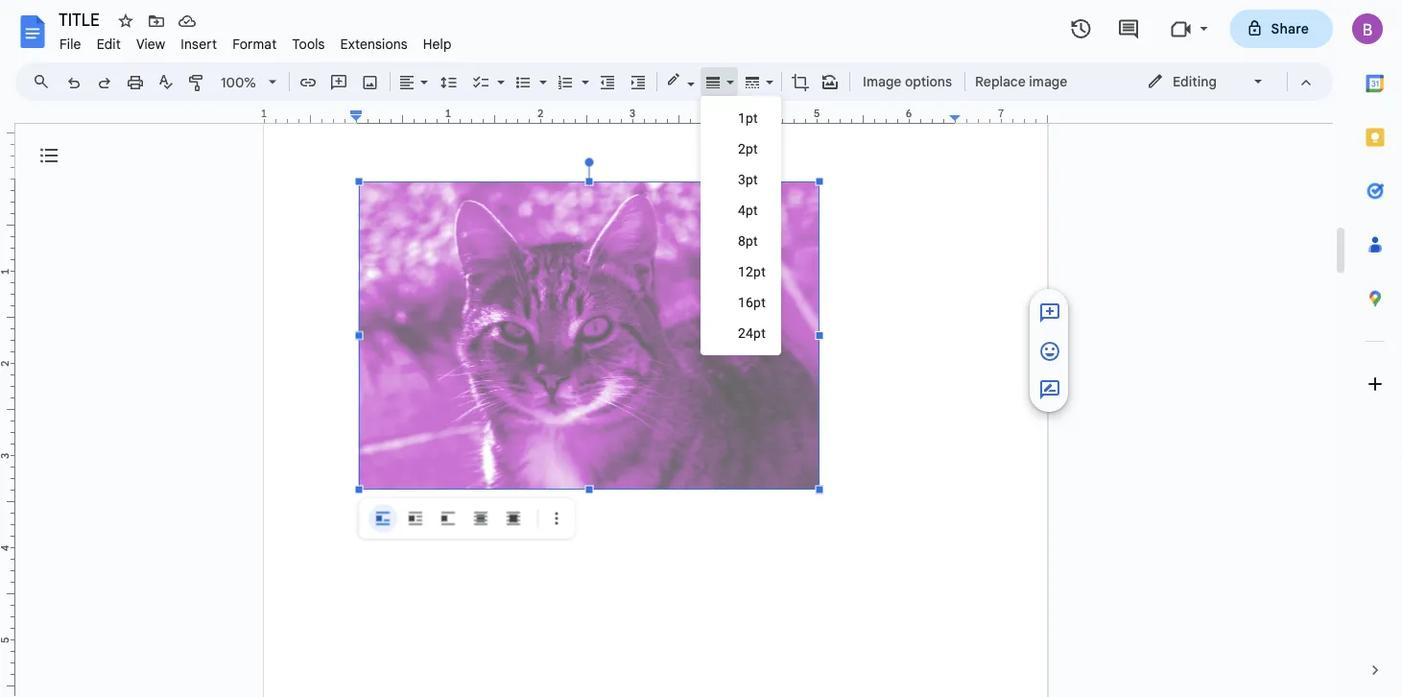 Task type: describe. For each thing, give the bounding box(es) containing it.
replace
[[976, 73, 1026, 90]]

mode and view toolbar
[[1133, 62, 1322, 101]]

tab list inside menu bar banner
[[1349, 57, 1403, 643]]

edit menu item
[[89, 33, 129, 55]]

view
[[136, 36, 165, 52]]

checklist menu image
[[493, 69, 505, 76]]

1pt
[[738, 110, 758, 126]]

insert menu item
[[173, 33, 225, 55]]

help
[[423, 36, 452, 52]]

In front of text radio
[[499, 504, 528, 533]]

border dash image
[[742, 68, 764, 95]]

edit
[[97, 36, 121, 52]]

1
[[261, 107, 267, 120]]

application containing share
[[0, 0, 1403, 697]]

extensions
[[340, 36, 408, 52]]

top margin image
[[0, 87, 14, 184]]

2pt
[[738, 141, 758, 156]]

Zoom text field
[[216, 69, 262, 96]]

4pt
[[738, 202, 758, 218]]

24pt
[[738, 325, 766, 341]]

file
[[60, 36, 81, 52]]

Behind text radio
[[467, 504, 495, 533]]

insert image image
[[360, 68, 382, 95]]

Rename text field
[[52, 8, 110, 31]]

insert
[[181, 36, 217, 52]]

view menu item
[[129, 33, 173, 55]]

right margin image
[[950, 108, 1047, 123]]

image
[[1030, 73, 1068, 90]]

left margin image
[[265, 108, 362, 123]]

Wrap text radio
[[401, 504, 430, 533]]

1 size image from the top
[[1039, 302, 1062, 325]]

editing button
[[1134, 67, 1279, 96]]

file menu item
[[52, 33, 89, 55]]

Zoom field
[[213, 68, 285, 97]]

tools
[[292, 36, 325, 52]]

share button
[[1230, 10, 1334, 48]]

3pt
[[738, 171, 758, 187]]

replace image button
[[970, 67, 1073, 96]]



Task type: vqa. For each thing, say whether or not it's contained in the screenshot.
Option Group in application
yes



Task type: locate. For each thing, give the bounding box(es) containing it.
option group
[[369, 504, 528, 533]]

editing
[[1173, 73, 1217, 90]]

12pt
[[738, 264, 766, 279]]

application
[[0, 0, 1403, 697]]

image
[[863, 73, 902, 90]]

toolbar
[[363, 504, 571, 533]]

help menu item
[[415, 33, 460, 55]]

image options button
[[854, 67, 961, 96]]

menu containing 1pt
[[701, 96, 781, 355]]

Break text radio
[[434, 504, 463, 533]]

2 vertical spatial size image
[[1039, 378, 1062, 401]]

image options
[[863, 73, 953, 90]]

8pt
[[738, 233, 758, 249]]

size image
[[1039, 302, 1062, 325], [1039, 340, 1062, 363], [1039, 378, 1062, 401]]

main toolbar
[[57, 0, 1074, 240]]

3 size image from the top
[[1039, 378, 1062, 401]]

menu inside application
[[701, 96, 781, 355]]

In line radio
[[369, 504, 397, 533]]

16pt
[[738, 294, 766, 310]]

menu bar banner
[[0, 0, 1403, 697]]

menu bar
[[52, 25, 460, 57]]

share
[[1272, 20, 1310, 37]]

format
[[232, 36, 277, 52]]

menu bar inside menu bar banner
[[52, 25, 460, 57]]

line & paragraph spacing image
[[438, 68, 460, 95]]

replace image
[[976, 73, 1068, 90]]

options
[[905, 73, 953, 90]]

2 size image from the top
[[1039, 340, 1062, 363]]

0 vertical spatial size image
[[1039, 302, 1062, 325]]

tab list
[[1349, 57, 1403, 643]]

extensions menu item
[[333, 33, 415, 55]]

Menus field
[[24, 68, 66, 95]]

menu bar containing file
[[52, 25, 460, 57]]

1 vertical spatial size image
[[1039, 340, 1062, 363]]

format menu item
[[225, 33, 285, 55]]

menu
[[701, 96, 781, 355]]

Star checkbox
[[112, 8, 139, 35]]

tools menu item
[[285, 33, 333, 55]]



